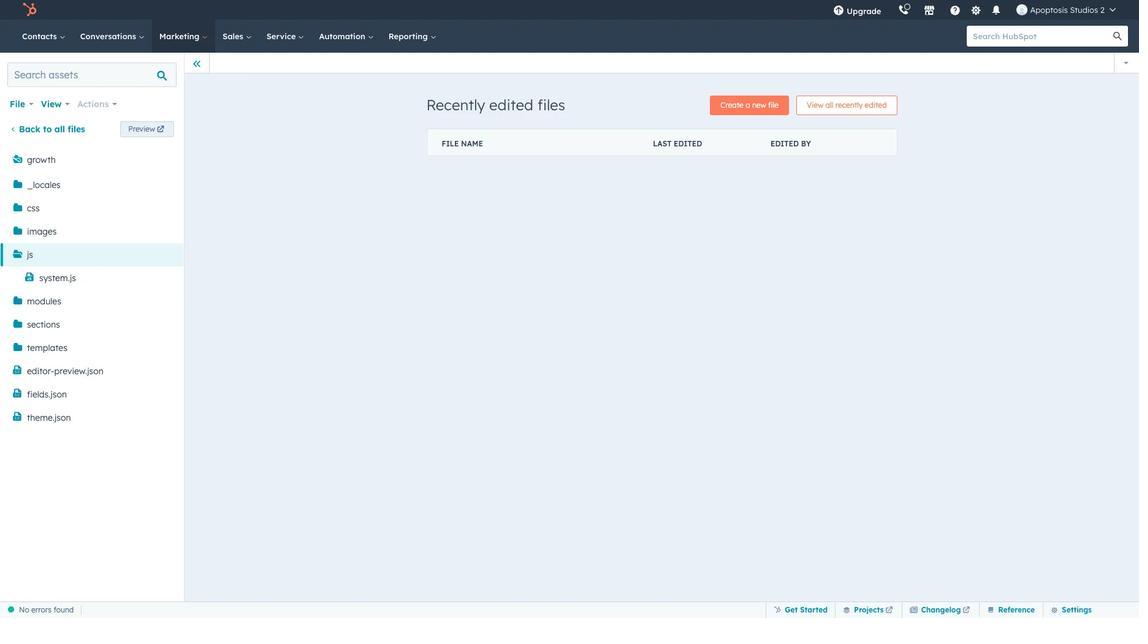 Task type: locate. For each thing, give the bounding box(es) containing it.
1 vertical spatial files
[[68, 124, 85, 135]]

all right to
[[54, 124, 65, 135]]

link opens in a new window image for projects
[[886, 608, 893, 615]]

0 horizontal spatial link opens in a new window image
[[886, 608, 893, 615]]

file for file
[[10, 99, 25, 110]]

get
[[785, 606, 798, 615]]

apoptosis
[[1031, 5, 1068, 15]]

0 horizontal spatial file
[[10, 99, 25, 110]]

all inside button
[[826, 101, 834, 110]]

0 horizontal spatial link opens in a new window image
[[886, 604, 893, 619]]

studios
[[1071, 5, 1099, 15]]

link opens in a new window image inside changelog link
[[963, 608, 971, 615]]

view button
[[41, 96, 70, 113]]

upgrade image
[[834, 6, 845, 17]]

link opens in a new window image for changelog
[[963, 608, 971, 615]]

0 vertical spatial files
[[538, 96, 566, 114]]

search button
[[1108, 26, 1129, 47]]

file inside popup button
[[10, 99, 25, 110]]

file left name
[[442, 139, 459, 148]]

recently edited files
[[427, 96, 566, 114]]

0 horizontal spatial all
[[54, 124, 65, 135]]

edited by
[[771, 139, 811, 148]]

images
[[27, 226, 57, 237]]

link opens in a new window image right changelog
[[963, 608, 971, 615]]

edited inside button
[[865, 101, 887, 110]]

service link
[[259, 20, 312, 53]]

1 horizontal spatial link opens in a new window image
[[963, 604, 971, 619]]

notifications image
[[992, 6, 1003, 17]]

1 horizontal spatial edited
[[674, 139, 703, 148]]

2
[[1101, 5, 1105, 15]]

view inside view popup button
[[41, 99, 62, 110]]

_locales
[[27, 180, 61, 191]]

reporting
[[389, 31, 430, 41]]

settings image
[[971, 5, 982, 16]]

link opens in a new window image
[[886, 608, 893, 615], [963, 608, 971, 615]]

1 link opens in a new window image from the left
[[886, 608, 893, 615]]

file up back
[[10, 99, 25, 110]]

file button
[[10, 96, 34, 113]]

started
[[801, 606, 828, 615]]

notifications button
[[987, 0, 1008, 20]]

js
[[27, 250, 33, 261]]

edited for last edited
[[674, 139, 703, 148]]

0 horizontal spatial files
[[68, 124, 85, 135]]

menu containing apoptosis studios 2
[[825, 0, 1125, 20]]

view
[[41, 99, 62, 110], [807, 101, 824, 110]]

found
[[54, 606, 74, 615]]

get started link
[[766, 603, 836, 619]]

link opens in a new window image right projects
[[886, 604, 893, 619]]

edited
[[490, 96, 534, 114], [865, 101, 887, 110], [674, 139, 703, 148]]

1 horizontal spatial file
[[442, 139, 459, 148]]

link opens in a new window image right changelog
[[963, 604, 971, 619]]

fields.json
[[27, 390, 67, 401]]

0 horizontal spatial edited
[[490, 96, 534, 114]]

create a new file button
[[710, 96, 790, 115]]

1 vertical spatial file
[[442, 139, 459, 148]]

service
[[267, 31, 298, 41]]

link opens in a new window image inside projects link
[[886, 608, 893, 615]]

0 horizontal spatial view
[[41, 99, 62, 110]]

sales
[[223, 31, 246, 41]]

view up "back to all files"
[[41, 99, 62, 110]]

last
[[653, 139, 672, 148]]

files
[[538, 96, 566, 114], [68, 124, 85, 135]]

edited
[[771, 139, 799, 148]]

edited right recently
[[490, 96, 534, 114]]

projects link
[[836, 603, 903, 619]]

by
[[802, 139, 811, 148]]

name
[[461, 139, 483, 148]]

changelog
[[922, 606, 961, 615]]

edited right the last
[[674, 139, 703, 148]]

editor-
[[27, 366, 54, 377]]

2 link opens in a new window image from the left
[[963, 604, 971, 619]]

link opens in a new window image inside projects link
[[886, 604, 893, 619]]

view left the recently
[[807, 101, 824, 110]]

link opens in a new window image right projects
[[886, 608, 893, 615]]

2 horizontal spatial edited
[[865, 101, 887, 110]]

link opens in a new window image
[[886, 604, 893, 619], [963, 604, 971, 619]]

file
[[10, 99, 25, 110], [442, 139, 459, 148]]

link opens in a new window image for projects
[[886, 604, 893, 619]]

get started
[[785, 606, 828, 615]]

automation link
[[312, 20, 381, 53]]

last edited
[[653, 139, 703, 148]]

menu
[[825, 0, 1125, 20]]

back
[[19, 124, 40, 135]]

errors
[[31, 606, 52, 615]]

edited right the recently
[[865, 101, 887, 110]]

1 horizontal spatial view
[[807, 101, 824, 110]]

conversations link
[[73, 20, 152, 53]]

file name
[[442, 139, 483, 148]]

0 vertical spatial all
[[826, 101, 834, 110]]

link opens in a new window image inside changelog link
[[963, 604, 971, 619]]

editor-preview.json
[[27, 366, 104, 377]]

automation
[[319, 31, 368, 41]]

1 horizontal spatial link opens in a new window image
[[963, 608, 971, 615]]

2 link opens in a new window image from the left
[[963, 608, 971, 615]]

marketplaces button
[[917, 0, 943, 20]]

view inside view all recently edited button
[[807, 101, 824, 110]]

theme.json
[[27, 413, 71, 424]]

recently
[[427, 96, 485, 114]]

all
[[826, 101, 834, 110], [54, 124, 65, 135]]

all left the recently
[[826, 101, 834, 110]]

create
[[721, 101, 744, 110]]

contacts link
[[15, 20, 73, 53]]

0 vertical spatial file
[[10, 99, 25, 110]]

no errors found
[[19, 606, 74, 615]]

calling icon image
[[899, 5, 910, 16]]

1 vertical spatial all
[[54, 124, 65, 135]]

a
[[746, 101, 751, 110]]

sales link
[[215, 20, 259, 53]]

sections
[[27, 320, 60, 331]]

menu item
[[890, 0, 893, 20]]

marketing link
[[152, 20, 215, 53]]

Search assets search field
[[7, 63, 177, 87]]

1 link opens in a new window image from the left
[[886, 604, 893, 619]]

1 horizontal spatial all
[[826, 101, 834, 110]]



Task type: describe. For each thing, give the bounding box(es) containing it.
edited for recently edited files
[[490, 96, 534, 114]]

back to all files button
[[10, 124, 85, 135]]

preview
[[128, 125, 155, 134]]

reference button
[[980, 603, 1036, 619]]

marketing
[[159, 31, 202, 41]]

tara schultz image
[[1017, 4, 1028, 15]]

actions
[[77, 99, 109, 110]]

system.js
[[39, 273, 76, 284]]

link opens in a new window image for changelog
[[963, 604, 971, 619]]

settings
[[1063, 606, 1093, 615]]

new
[[753, 101, 767, 110]]

no
[[19, 606, 29, 615]]

help button
[[946, 0, 966, 20]]

settings button
[[1044, 603, 1093, 619]]

file for file name
[[442, 139, 459, 148]]

preview.json
[[54, 366, 104, 377]]

marketplaces image
[[925, 6, 936, 17]]

templates
[[27, 343, 67, 354]]

Search HubSpot search field
[[967, 26, 1118, 47]]

contacts
[[22, 31, 59, 41]]

conversations
[[80, 31, 139, 41]]

projects
[[855, 606, 884, 615]]

css
[[27, 203, 40, 214]]

settings link
[[969, 3, 984, 16]]

reference
[[999, 606, 1036, 615]]

file
[[769, 101, 779, 110]]

view for view all recently edited
[[807, 101, 824, 110]]

upgrade
[[847, 6, 882, 16]]

recently
[[836, 101, 863, 110]]

changelog link
[[903, 603, 980, 619]]

actions button
[[77, 96, 117, 113]]

1 horizontal spatial files
[[538, 96, 566, 114]]

hubspot image
[[22, 2, 37, 17]]

calling icon button
[[894, 2, 915, 18]]

apoptosis studios 2 button
[[1010, 0, 1124, 20]]

help image
[[950, 6, 962, 17]]

growth
[[27, 155, 56, 166]]

view for view
[[41, 99, 62, 110]]

search image
[[1114, 32, 1123, 40]]

back to all files
[[19, 124, 85, 135]]

create a new file
[[721, 101, 779, 110]]

to
[[43, 124, 52, 135]]

reporting link
[[381, 20, 444, 53]]

hubspot link
[[15, 2, 46, 17]]

view all recently edited
[[807, 101, 887, 110]]

view all recently edited button
[[797, 96, 898, 115]]

modules
[[27, 296, 61, 307]]

apoptosis studios 2
[[1031, 5, 1105, 15]]

preview link
[[120, 121, 174, 137]]



Task type: vqa. For each thing, say whether or not it's contained in the screenshot.
FOUND
yes



